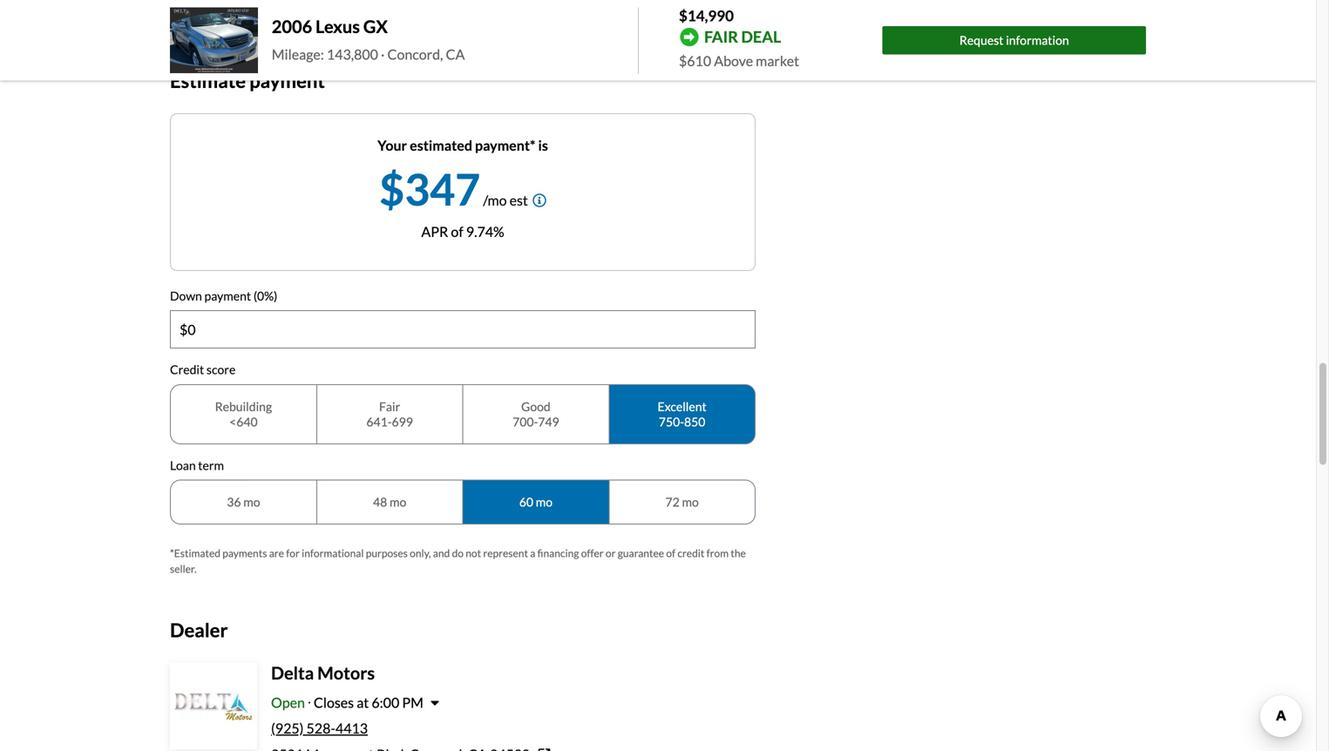 Task type: locate. For each thing, give the bounding box(es) containing it.
payment
[[250, 69, 325, 92], [205, 288, 251, 303]]

72
[[666, 495, 680, 510]]

3 mo from the left
[[536, 495, 553, 510]]

mo
[[243, 495, 260, 510], [390, 495, 407, 510], [536, 495, 553, 510], [682, 495, 699, 510]]

1 vertical spatial of
[[667, 547, 676, 560]]

Down payment (0%) text field
[[171, 311, 755, 348]]

request information button
[[883, 26, 1147, 55]]

1 horizontal spatial of
[[667, 547, 676, 560]]

apr
[[422, 223, 449, 240]]

ca
[[446, 46, 465, 63]]

2006
[[272, 16, 312, 37]]

of
[[451, 223, 464, 240], [667, 547, 676, 560]]

·
[[381, 46, 385, 63]]

fair deal
[[705, 27, 782, 46]]

seller.
[[170, 563, 197, 576]]

show price history
[[170, 8, 283, 25]]

a
[[530, 547, 536, 560]]

good 700-749
[[513, 399, 560, 429]]

$610
[[679, 52, 712, 69]]

1 vertical spatial payment
[[205, 288, 251, 303]]

(0%)
[[254, 288, 278, 303]]

deal
[[742, 27, 782, 46]]

payments
[[223, 547, 267, 560]]

mo right 48
[[390, 495, 407, 510]]

credit score
[[170, 362, 236, 377]]

0 vertical spatial payment
[[250, 69, 325, 92]]

purposes
[[366, 547, 408, 560]]

4 mo from the left
[[682, 495, 699, 510]]

informational
[[302, 547, 364, 560]]

down
[[170, 288, 202, 303]]

financing
[[538, 547, 579, 560]]

payment down mileage:
[[250, 69, 325, 92]]

9.74%
[[466, 223, 505, 240]]

(925) 528-4413 link
[[271, 720, 368, 737]]

delta motors image
[[172, 665, 256, 749]]

at
[[357, 695, 369, 712]]

528-
[[307, 720, 336, 737]]

mo right "72"
[[682, 495, 699, 510]]

2 mo from the left
[[390, 495, 407, 510]]

excellent 750-850
[[658, 399, 707, 429]]

history
[[240, 8, 283, 25]]

est
[[510, 192, 528, 209]]

mo right 36
[[243, 495, 260, 510]]

credit
[[170, 362, 204, 377]]

guarantee
[[618, 547, 665, 560]]

open
[[271, 695, 305, 712]]

48 mo
[[373, 495, 407, 510]]

score
[[207, 362, 236, 377]]

and
[[433, 547, 450, 560]]

payment*
[[475, 137, 536, 154]]

excellent
[[658, 399, 707, 414]]

market
[[756, 52, 800, 69]]

60 mo
[[520, 495, 553, 510]]

or
[[606, 547, 616, 560]]

motors
[[318, 663, 375, 684]]

not
[[466, 547, 481, 560]]

rebuilding
[[215, 399, 272, 414]]

641-
[[367, 415, 392, 429]]

payment left (0%)
[[205, 288, 251, 303]]

delta motors link
[[271, 663, 375, 684]]

48
[[373, 495, 387, 510]]

estimate payment
[[170, 69, 325, 92]]

term
[[198, 458, 224, 473]]

mo right 60 on the bottom left
[[536, 495, 553, 510]]

pm
[[402, 695, 424, 712]]

do
[[452, 547, 464, 560]]

down payment (0%)
[[170, 288, 278, 303]]

1 mo from the left
[[243, 495, 260, 510]]

fair
[[379, 399, 401, 414]]

mileage:
[[272, 46, 324, 63]]

request
[[960, 33, 1004, 48]]

$610 above market
[[679, 52, 800, 69]]

your
[[378, 137, 407, 154]]

0 vertical spatial of
[[451, 223, 464, 240]]

*estimated
[[170, 547, 221, 560]]

payment for estimate
[[250, 69, 325, 92]]

$347
[[379, 162, 481, 215]]

your estimated payment* is
[[378, 137, 548, 154]]

2006 lexus gx mileage: 143,800 · concord, ca
[[272, 16, 465, 63]]

of left the credit
[[667, 547, 676, 560]]

of right "apr"
[[451, 223, 464, 240]]

above
[[714, 52, 754, 69]]

72 mo
[[666, 495, 699, 510]]



Task type: describe. For each thing, give the bounding box(es) containing it.
show
[[170, 8, 204, 25]]

750-
[[659, 415, 685, 429]]

estimate
[[170, 69, 246, 92]]

mo for 72 mo
[[682, 495, 699, 510]]

concord,
[[388, 46, 443, 63]]

good
[[522, 399, 551, 414]]

from
[[707, 547, 729, 560]]

/mo
[[483, 192, 507, 209]]

36 mo
[[227, 495, 260, 510]]

loan term
[[170, 458, 224, 473]]

apr of 9.74%
[[422, 223, 505, 240]]

payment for down
[[205, 288, 251, 303]]

of inside *estimated payments are for informational purposes only, and do not represent a financing offer or guarantee of credit from the seller.
[[667, 547, 676, 560]]

$14,990
[[679, 7, 734, 24]]

700-
[[513, 415, 538, 429]]

delta motors
[[271, 663, 375, 684]]

<640
[[229, 415, 258, 429]]

dealer
[[170, 619, 228, 642]]

fair 641-699
[[367, 399, 413, 429]]

749
[[538, 415, 560, 429]]

is
[[539, 137, 548, 154]]

show price history link
[[170, 8, 283, 25]]

only,
[[410, 547, 431, 560]]

36
[[227, 495, 241, 510]]

the
[[731, 547, 746, 560]]

mo for 36 mo
[[243, 495, 260, 510]]

closes
[[314, 695, 354, 712]]

caret down image
[[431, 696, 439, 710]]

request information
[[960, 33, 1070, 48]]

rebuilding <640
[[215, 399, 272, 429]]

(925) 528-4413
[[271, 720, 368, 737]]

delta
[[271, 663, 314, 684]]

offer
[[581, 547, 604, 560]]

60
[[520, 495, 534, 510]]

for
[[286, 547, 300, 560]]

information
[[1007, 33, 1070, 48]]

are
[[269, 547, 284, 560]]

2006 lexus gx image
[[170, 7, 258, 73]]

represent
[[483, 547, 528, 560]]

loan
[[170, 458, 196, 473]]

mo for 48 mo
[[390, 495, 407, 510]]

estimated
[[410, 137, 473, 154]]

143,800
[[327, 46, 378, 63]]

open closes at 6:00 pm
[[271, 695, 424, 712]]

*estimated payments are for informational purposes only, and do not represent a financing offer or guarantee of credit from the seller.
[[170, 547, 746, 576]]

6:00
[[372, 695, 400, 712]]

0 horizontal spatial of
[[451, 223, 464, 240]]

fair
[[705, 27, 739, 46]]

price
[[206, 8, 237, 25]]

(925)
[[271, 720, 304, 737]]

4413
[[336, 720, 368, 737]]

699
[[392, 415, 413, 429]]

lexus
[[316, 16, 360, 37]]

mo for 60 mo
[[536, 495, 553, 510]]

850
[[685, 415, 706, 429]]

credit
[[678, 547, 705, 560]]

gx
[[364, 16, 388, 37]]

info circle image
[[533, 193, 547, 207]]

$347 /mo est
[[379, 162, 528, 215]]



Task type: vqa. For each thing, say whether or not it's contained in the screenshot.
The Excellent on the bottom of the page
yes



